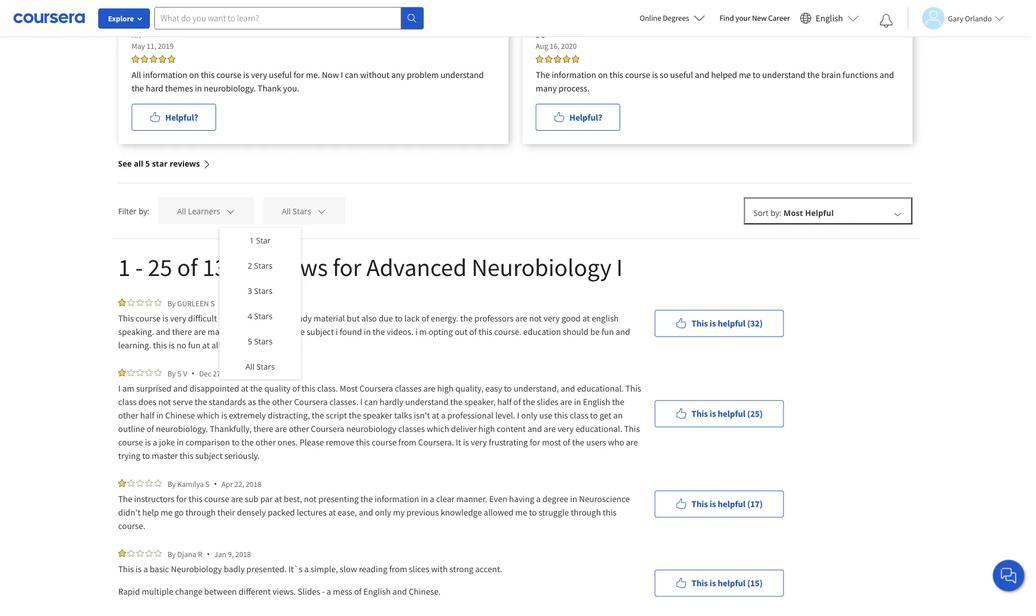 Task type: locate. For each thing, give the bounding box(es) containing it.
there inside this course is very difficult not only due to the study material but also due to lack of energy. the professors are not very good at english speaking. and there are many errors related to the subject i found in the videos. i m opting out of this course. education should be fun and learning. this is no fun at all.
[[172, 326, 192, 337]]

not inside the instructors for this course are sub par at best, not presenting the information in a clear manner. even having a degree in neuroscience didn't help me go through their densely packed lectures at ease, and only my previous knowledge allowed me to struggle through this course.
[[304, 493, 317, 505]]

not up errors
[[219, 313, 231, 324]]

trying
[[118, 450, 140, 461]]

2 helpful from the top
[[718, 408, 746, 420]]

information inside the instructors for this course are sub par at best, not presenting the information in a clear manner. even having a degree in neuroscience didn't help me go through their densely packed lectures at ease, and only my previous knowledge allowed me to struggle through this course.
[[375, 493, 419, 505]]

online degrees button
[[631, 6, 714, 30]]

due
[[251, 313, 266, 324], [379, 313, 393, 324]]

filter
[[118, 206, 137, 216]]

the left users
[[572, 437, 585, 448]]

very inside the all information on this course is very useful for me. now i can without any problem understand the hard themes in neurobiology. thank you.
[[251, 69, 267, 80]]

the inside the information on this course is so useful and helped me to understand the brain functions and many process.
[[536, 69, 550, 80]]

information inside the information on this course is so useful and helped me to understand the brain functions and many process.
[[552, 69, 596, 80]]

a right having
[[536, 493, 541, 505]]

0 horizontal spatial half
[[140, 410, 155, 421]]

helpful inside button
[[718, 578, 746, 589]]

0 horizontal spatial useful
[[269, 69, 292, 80]]

2 horizontal spatial english
[[816, 13, 843, 24]]

from
[[399, 437, 416, 448], [389, 564, 407, 575]]

2 horizontal spatial s
[[210, 298, 215, 308]]

fun
[[602, 326, 614, 337], [188, 340, 201, 351]]

are inside the instructors for this course are sub par at best, not presenting the information in a clear manner. even having a degree in neuroscience didn't help me go through their densely packed lectures at ease, and only my previous knowledge allowed me to struggle through this course.
[[231, 493, 243, 505]]

there up the no on the left bottom
[[172, 326, 192, 337]]

1 horizontal spatial helpful? button
[[536, 104, 620, 131]]

all inside the all information on this course is very useful for me. now i can without any problem understand the hard themes in neurobiology. thank you.
[[132, 69, 141, 80]]

by inside by kamilya s • apr 22, 2018
[[168, 479, 176, 489]]

subject inside this course is very difficult not only due to the study material but also due to lack of energy. the professors are not very good at english speaking. and there are many errors related to the subject i found in the videos. i m opting out of this course. education should be fun and learning. this is no fun at all.
[[307, 326, 334, 337]]

users
[[586, 437, 606, 448]]

joke
[[159, 437, 175, 448]]

1 horizontal spatial half
[[497, 396, 512, 408]]

1 vertical spatial can
[[364, 396, 378, 408]]

0 horizontal spatial there
[[172, 326, 192, 337]]

this for this is helpful (17)
[[692, 499, 708, 510]]

of right 25
[[177, 252, 198, 283]]

are up education
[[515, 313, 527, 324]]

course inside this course is very difficult not only due to the study material but also due to lack of energy. the professors are not very good at english speaking. and there are many errors related to the subject i found in the videos. i m opting out of this course. education should be fun and learning. this is no fun at all.
[[136, 313, 161, 324]]

helpful left (15)
[[718, 578, 746, 589]]

subject down comparison
[[195, 450, 223, 461]]

for up but
[[333, 252, 362, 283]]

1 vertical spatial -
[[322, 586, 325, 597]]

from down talks
[[399, 437, 416, 448]]

1 horizontal spatial 1
[[250, 235, 254, 246]]

mess
[[333, 586, 352, 597]]

1 horizontal spatial there
[[253, 423, 273, 435]]

understand left brain
[[762, 69, 806, 80]]

1 horizontal spatial subject
[[307, 326, 334, 337]]

helpful
[[718, 318, 746, 329], [718, 408, 746, 420], [718, 499, 746, 510], [718, 578, 746, 589]]

stars right 2
[[254, 260, 273, 271]]

neurobiology. down chinese
[[156, 423, 208, 435]]

1 vertical spatial the
[[118, 493, 132, 505]]

there
[[172, 326, 192, 337], [253, 423, 273, 435]]

0 horizontal spatial many
[[208, 326, 229, 337]]

but
[[347, 313, 360, 324]]

information up the 'process.'
[[552, 69, 596, 80]]

star image
[[127, 299, 135, 307], [136, 299, 144, 307], [145, 299, 153, 307], [154, 299, 162, 307], [127, 369, 135, 377], [136, 369, 144, 377], [145, 479, 153, 487], [154, 479, 162, 487], [136, 550, 144, 557], [145, 550, 153, 557], [154, 550, 162, 557]]

0 vertical spatial english
[[816, 13, 843, 24]]

menu
[[219, 228, 301, 380]]

0 horizontal spatial course.
[[118, 520, 145, 532]]

the for the information on this course is so useful and helped me to understand the brain functions and many process.
[[536, 69, 550, 80]]

djana
[[177, 549, 196, 559]]

0 vertical spatial all stars
[[282, 206, 311, 217]]

in inside the all information on this course is very useful for me. now i can without any problem understand the hard themes in neurobiology. thank you.
[[195, 83, 202, 94]]

What do you want to learn? text field
[[154, 7, 401, 29]]

1 horizontal spatial i
[[415, 326, 418, 337]]

0 vertical spatial course.
[[494, 326, 522, 337]]

this for this is a basic neurobiology badly presented. it`s a simple, slow reading from slices with strong accent.
[[118, 564, 134, 575]]

3 helpful from the top
[[718, 499, 746, 510]]

helpful? down the 'process.'
[[570, 112, 602, 123]]

it
[[456, 437, 461, 448]]

1 horizontal spatial only
[[375, 507, 391, 518]]

0 horizontal spatial 5
[[145, 158, 150, 169]]

0 vertical spatial the
[[536, 69, 550, 80]]

5 right all
[[145, 158, 150, 169]]

1 horizontal spatial on
[[598, 69, 608, 80]]

filled star image
[[159, 55, 166, 63], [536, 55, 544, 63], [545, 55, 553, 63], [572, 55, 580, 63], [118, 550, 126, 557]]

manner.
[[456, 493, 488, 505]]

subject down the material
[[307, 326, 334, 337]]

2 on from the left
[[598, 69, 608, 80]]

very down gurleen
[[170, 313, 186, 324]]

0 vertical spatial 1
[[250, 235, 254, 246]]

2018 inside by kamilya s • apr 22, 2018
[[246, 479, 261, 489]]

helpful? button for process.
[[536, 104, 620, 131]]

• right r
[[207, 549, 210, 560]]

through down neuroscience
[[571, 507, 601, 518]]

neurobiology. left thank
[[204, 83, 256, 94]]

0 vertical spatial coursera
[[360, 383, 393, 394]]

class down am
[[118, 396, 137, 408]]

all stars up 1 star menu item
[[282, 206, 311, 217]]

useful for for
[[269, 69, 292, 80]]

other down distracting,
[[289, 423, 309, 435]]

2 helpful? button from the left
[[536, 104, 620, 131]]

3 by from the top
[[168, 479, 176, 489]]

1 on from the left
[[189, 69, 199, 80]]

at down presenting
[[329, 507, 336, 518]]

the inside the all information on this course is very useful for me. now i can without any problem understand the hard themes in neurobiology. thank you.
[[132, 83, 144, 94]]

0 vertical spatial -
[[135, 252, 143, 283]]

1 due from the left
[[251, 313, 266, 324]]

the inside the instructors for this course are sub par at best, not presenting the information in a clear manner. even having a degree in neuroscience didn't help me go through their densely packed lectures at ease, and only my previous knowledge allowed me to struggle through this course.
[[118, 493, 132, 505]]

the instructors for this course are sub par at best, not presenting the information in a clear manner. even having a degree in neuroscience didn't help me go through their densely packed lectures at ease, and only my previous knowledge allowed me to struggle through this course.
[[118, 493, 632, 532]]

4 stars
[[248, 311, 273, 322]]

which down standards
[[197, 410, 219, 421]]

stars right errors
[[254, 336, 273, 347]]

0 horizontal spatial the
[[118, 493, 132, 505]]

None search field
[[154, 7, 424, 29]]

0 horizontal spatial all stars
[[245, 362, 275, 372]]

of right lack
[[422, 313, 429, 324]]

1 vertical spatial all stars
[[245, 362, 275, 372]]

2 vertical spatial english
[[363, 586, 391, 597]]

stars inside all stars menu item
[[256, 362, 275, 372]]

all
[[134, 158, 143, 169]]

are down difficult
[[194, 326, 206, 337]]

0 vertical spatial neurobiology
[[472, 252, 612, 283]]

this
[[118, 313, 134, 324], [692, 318, 708, 329], [626, 383, 641, 394], [692, 408, 708, 420], [624, 423, 640, 435], [692, 499, 708, 510], [118, 564, 134, 575], [692, 578, 708, 589]]

0 horizontal spatial helpful? button
[[132, 104, 216, 131]]

neurobiology
[[346, 423, 397, 435]]

sub
[[245, 493, 258, 505]]

1 horizontal spatial information
[[375, 493, 419, 505]]

very up most
[[558, 423, 574, 435]]

0 vertical spatial all
[[132, 69, 141, 80]]

1 i from the left
[[336, 326, 338, 337]]

to up the related
[[267, 313, 275, 324]]

1 horizontal spatial neurobiology
[[472, 252, 612, 283]]

educational. up get
[[577, 383, 624, 394]]

stars inside the 4 stars menu item
[[254, 311, 273, 322]]

1 vertical spatial course.
[[118, 520, 145, 532]]

2018 right "9,"
[[235, 549, 251, 559]]

to down having
[[529, 507, 537, 518]]

1 horizontal spatial all
[[245, 362, 254, 372]]

by for this is helpful (25)
[[168, 369, 176, 379]]

chinese.
[[409, 586, 441, 597]]

see
[[118, 158, 132, 169]]

- left 25
[[135, 252, 143, 283]]

filled star image down 16,
[[545, 55, 553, 63]]

in right 'joke'
[[177, 437, 184, 448]]

can
[[345, 69, 358, 80], [364, 396, 378, 408]]

by inside by djana r • jan 9, 2018
[[168, 549, 176, 559]]

• for this is helpful (15)
[[207, 549, 210, 560]]

2018 right 22,
[[246, 479, 261, 489]]

information inside the all information on this course is very useful for me. now i can without any problem understand the hard themes in neurobiology. thank you.
[[143, 69, 187, 80]]

• for this is helpful (17)
[[214, 479, 217, 490]]

coursera down script
[[311, 423, 345, 435]]

the left brain
[[807, 69, 820, 80]]

slides
[[537, 396, 559, 408]]

0 vertical spatial neurobiology.
[[204, 83, 256, 94]]

1 horizontal spatial due
[[379, 313, 393, 324]]

me.
[[306, 69, 320, 80]]

quality,
[[456, 383, 484, 394]]

0 horizontal spatial all
[[132, 69, 141, 80]]

useful for and
[[670, 69, 693, 80]]

not
[[219, 313, 231, 324], [529, 313, 542, 324], [158, 396, 171, 408], [304, 493, 317, 505]]

can inside i am surprised and disappointed at the quality of this class. most coursera classes are high quality, easy to understand, and educational. this class does not serve the standards as the other coursera classes. i can hardly understand the speaker, half of the slides are in english the other half in chinese which is extremely distracting, the script the speaker talks isn't at a professional level. i only use this class to get an outline of neurobiology. thankfully, there are other coursera neurobiology classes which deliver high content and are very educational. this course is a joke in comparison to the other ones. please remove this course from coursera. it is very frustrating for most of the users who are trying to master this subject seriously.
[[364, 396, 378, 408]]

i
[[341, 69, 343, 80], [616, 252, 623, 283], [118, 383, 121, 394], [360, 396, 363, 408], [517, 410, 520, 421]]

on inside the information on this course is so useful and helped me to understand the brain functions and many process.
[[598, 69, 608, 80]]

1 helpful? button from the left
[[132, 104, 216, 131]]

understand right problem at the top left
[[441, 69, 484, 80]]

reading
[[359, 564, 387, 575]]

1 vertical spatial subject
[[195, 450, 223, 461]]

1 for 1 star
[[250, 235, 254, 246]]

4 by from the top
[[168, 549, 176, 559]]

course
[[216, 69, 241, 80], [625, 69, 650, 80], [136, 313, 161, 324], [118, 437, 143, 448], [372, 437, 397, 448], [204, 493, 229, 505]]

all right 2017
[[245, 362, 254, 372]]

useful inside the all information on this course is very useful for me. now i can without any problem understand the hard themes in neurobiology. thank you.
[[269, 69, 292, 80]]

2018 inside by djana r • jan 9, 2018
[[235, 549, 251, 559]]

2 horizontal spatial only
[[521, 410, 538, 421]]

the inside the instructors for this course are sub par at best, not presenting the information in a clear manner. even having a degree in neuroscience didn't help me go through their densely packed lectures at ease, and only my previous knowledge allowed me to struggle through this course.
[[361, 493, 373, 505]]

course inside the all information on this course is very useful for me. now i can without any problem understand the hard themes in neurobiology. thank you.
[[216, 69, 241, 80]]

2018
[[246, 479, 261, 489], [235, 549, 251, 559]]

helpful inside 'button'
[[718, 499, 746, 510]]

chevron down image inside all stars dropdown button
[[317, 206, 327, 216]]

s up difficult
[[210, 298, 215, 308]]

2 vertical spatial s
[[205, 479, 210, 489]]

by inside by s v • dec 27, 2017
[[168, 369, 176, 379]]

this is helpful (15)
[[692, 578, 763, 589]]

1 horizontal spatial high
[[479, 423, 495, 435]]

0 vertical spatial can
[[345, 69, 358, 80]]

by left 'kamilya'
[[168, 479, 176, 489]]

which up coursera.
[[427, 423, 449, 435]]

stars up quality
[[256, 362, 275, 372]]

subject inside i am surprised and disappointed at the quality of this class. most coursera classes are high quality, easy to understand, and educational. this class does not serve the standards as the other coursera classes. i can hardly understand the speaker, half of the slides are in english the other half in chinese which is extremely distracting, the script the speaker talks isn't at a professional level. i only use this class to get an outline of neurobiology. thankfully, there are other coursera neurobiology classes which deliver high content and are very educational. this course is a joke in comparison to the other ones. please remove this course from coursera. it is very frustrating for most of the users who are trying to master this subject seriously.
[[195, 450, 223, 461]]

1 horizontal spatial helpful?
[[570, 112, 602, 123]]

stars for 3 stars "menu item" on the left of the page
[[254, 286, 273, 296]]

chinese
[[165, 410, 195, 421]]

1 vertical spatial 5
[[248, 336, 252, 347]]

1 vertical spatial neurobiology.
[[156, 423, 208, 435]]

1 horizontal spatial can
[[364, 396, 378, 408]]

english
[[592, 313, 619, 324]]

by for this is helpful (15)
[[168, 549, 176, 559]]

for left me.
[[294, 69, 304, 80]]

menu containing 1 star
[[219, 228, 301, 380]]

basic
[[150, 564, 169, 575]]

s inside by kamilya s • apr 22, 2018
[[205, 479, 210, 489]]

by left djana
[[168, 549, 176, 559]]

1 horizontal spatial many
[[536, 83, 557, 94]]

0 horizontal spatial class
[[118, 396, 137, 408]]

this inside 'button'
[[692, 499, 708, 510]]

in down the does
[[156, 410, 163, 421]]

through right go
[[186, 507, 216, 518]]

in down also
[[364, 326, 371, 337]]

helpful for (32)
[[718, 318, 746, 329]]

5 stars
[[248, 336, 273, 347]]

class
[[118, 396, 137, 408], [570, 410, 588, 421]]

0 vertical spatial half
[[497, 396, 512, 408]]

s
[[210, 298, 215, 308], [177, 369, 182, 379], [205, 479, 210, 489]]

the right presenting
[[361, 493, 373, 505]]

career
[[768, 13, 790, 23]]

half up 'level.' at the bottom of page
[[497, 396, 512, 408]]

r
[[198, 549, 202, 559]]

0 horizontal spatial through
[[186, 507, 216, 518]]

apr
[[221, 479, 233, 489]]

helpful? button
[[132, 104, 216, 131], [536, 104, 620, 131]]

filled star image up 'rapid'
[[118, 550, 126, 557]]

rk may 11, 2019
[[132, 30, 174, 51]]

the left hard
[[132, 83, 144, 94]]

0 horizontal spatial high
[[437, 383, 454, 394]]

many
[[536, 83, 557, 94], [208, 326, 229, 337]]

study
[[291, 313, 312, 324]]

0 horizontal spatial 1
[[118, 252, 130, 283]]

0 vertical spatial s
[[210, 298, 215, 308]]

-
[[135, 252, 143, 283], [322, 586, 325, 597]]

the up seriously.
[[241, 437, 254, 448]]

helpful for (17)
[[718, 499, 746, 510]]

coursera up hardly at the left bottom of the page
[[360, 383, 393, 394]]

at
[[583, 313, 590, 324], [202, 340, 210, 351], [241, 383, 248, 394], [432, 410, 439, 421], [275, 493, 282, 505], [329, 507, 336, 518]]

i left am
[[118, 383, 121, 394]]

be
[[590, 326, 600, 337]]

helpful? for process.
[[570, 112, 602, 123]]

fun right be
[[602, 326, 614, 337]]

137
[[202, 252, 239, 283]]

stars inside all stars dropdown button
[[293, 206, 311, 217]]

helpful for (15)
[[718, 578, 746, 589]]

views.
[[273, 586, 296, 597]]

0 vertical spatial there
[[172, 326, 192, 337]]

stars inside 5 stars menu item
[[254, 336, 273, 347]]

1 vertical spatial there
[[253, 423, 273, 435]]

1 vertical spatial s
[[177, 369, 182, 379]]

all inside dropdown button
[[282, 206, 291, 217]]

helpful? for hard
[[165, 112, 198, 123]]

chevron down image
[[226, 206, 236, 216], [317, 206, 327, 216], [893, 209, 903, 219]]

english
[[816, 13, 843, 24], [583, 396, 610, 408], [363, 586, 391, 597]]

for
[[294, 69, 304, 80], [333, 252, 362, 283], [530, 437, 540, 448], [176, 493, 187, 505]]

1 star menu item
[[219, 228, 301, 253]]

0 horizontal spatial information
[[143, 69, 187, 80]]

1 useful from the left
[[269, 69, 292, 80]]

stars right 3 at the top
[[254, 286, 273, 296]]

there inside i am surprised and disappointed at the quality of this class. most coursera classes are high quality, easy to understand, and educational. this class does not serve the standards as the other coursera classes. i can hardly understand the speaker, half of the slides are in english the other half in chinese which is extremely distracting, the script the speaker talks isn't at a professional level. i only use this class to get an outline of neurobiology. thankfully, there are other coursera neurobiology classes which deliver high content and are very educational. this course is a joke in comparison to the other ones. please remove this course from coursera. it is very frustrating for most of the users who are trying to master this subject seriously.
[[253, 423, 273, 435]]

0 vertical spatial subject
[[307, 326, 334, 337]]

0 vertical spatial 5
[[145, 158, 150, 169]]

and inside the instructors for this course are sub par at best, not presenting the information in a clear manner. even having a degree in neuroscience didn't help me go through their densely packed lectures at ease, and only my previous knowledge allowed me to struggle through this course.
[[359, 507, 373, 518]]

1 inside menu item
[[250, 235, 254, 246]]

this inside button
[[692, 578, 708, 589]]

stars up 1 star menu item
[[293, 206, 311, 217]]

1 by from the top
[[168, 298, 176, 308]]

are up isn't
[[423, 383, 435, 394]]

neurobiology. inside i am surprised and disappointed at the quality of this class. most coursera classes are high quality, easy to understand, and educational. this class does not serve the standards as the other coursera classes. i can hardly understand the speaker, half of the slides are in english the other half in chinese which is extremely distracting, the script the speaker talks isn't at a professional level. i only use this class to get an outline of neurobiology. thankfully, there are other coursera neurobiology classes which deliver high content and are very educational. this course is a joke in comparison to the other ones. please remove this course from coursera. it is very frustrating for most of the users who are trying to master this subject seriously.
[[156, 423, 208, 435]]

is inside this is helpful (15) button
[[710, 578, 716, 589]]

1 horizontal spatial through
[[571, 507, 601, 518]]

on inside the all information on this course is very useful for me. now i can without any problem understand the hard themes in neurobiology. thank you.
[[189, 69, 199, 80]]

on
[[189, 69, 199, 80], [598, 69, 608, 80]]

• right v
[[192, 368, 195, 379]]

s inside by s v • dec 27, 2017
[[177, 369, 182, 379]]

all stars button
[[263, 198, 345, 225]]

s inside by gurleen s •
[[210, 298, 215, 308]]

1 vertical spatial only
[[521, 410, 538, 421]]

0 horizontal spatial helpful?
[[165, 112, 198, 123]]

2018 for this is helpful (17)
[[246, 479, 261, 489]]

stars inside 2 stars menu item
[[254, 260, 273, 271]]

2 stars menu item
[[219, 253, 301, 278]]

1 vertical spatial all
[[282, 206, 291, 217]]

filled star image
[[132, 55, 140, 63], [141, 55, 148, 63], [150, 55, 157, 63], [168, 55, 175, 63], [554, 55, 562, 63], [563, 55, 571, 63], [118, 299, 126, 307], [118, 369, 126, 377], [118, 479, 126, 487]]

me down having
[[515, 507, 527, 518]]

does
[[138, 396, 156, 408]]

learning.
[[118, 340, 151, 351]]

2 by from the top
[[168, 369, 176, 379]]

i right now
[[341, 69, 343, 80]]

0 horizontal spatial can
[[345, 69, 358, 80]]

2 horizontal spatial all
[[282, 206, 291, 217]]

by
[[168, 298, 176, 308], [168, 369, 176, 379], [168, 479, 176, 489], [168, 549, 176, 559]]

2 i from the left
[[415, 326, 418, 337]]

1 horizontal spatial which
[[427, 423, 449, 435]]

0 horizontal spatial chevron down image
[[226, 206, 236, 216]]

and right speaking. at the left of page
[[156, 326, 170, 337]]

0 vertical spatial fun
[[602, 326, 614, 337]]

0 horizontal spatial on
[[189, 69, 199, 80]]

only inside the instructors for this course are sub par at best, not presenting the information in a clear manner. even having a degree in neuroscience didn't help me go through their densely packed lectures at ease, and only my previous knowledge allowed me to struggle through this course.
[[375, 507, 391, 518]]

english inside i am surprised and disappointed at the quality of this class. most coursera classes are high quality, easy to understand, and educational. this class does not serve the standards as the other coursera classes. i can hardly understand the speaker, half of the slides are in english the other half in chinese which is extremely distracting, the script the speaker talks isn't at a professional level. i only use this class to get an outline of neurobiology. thankfully, there are other coursera neurobiology classes which deliver high content and are very educational. this course is a joke in comparison to the other ones. please remove this course from coursera. it is very frustrating for most of the users who are trying to master this subject seriously.
[[583, 396, 610, 408]]

ease,
[[338, 507, 357, 518]]

(15)
[[747, 578, 763, 589]]

1 helpful? from the left
[[165, 112, 198, 123]]

understand,
[[514, 383, 559, 394]]

2 helpful? from the left
[[570, 112, 602, 123]]

0 vertical spatial 2018
[[246, 479, 261, 489]]

1 horizontal spatial s
[[205, 479, 210, 489]]

their
[[217, 507, 235, 518]]

high
[[437, 383, 454, 394], [479, 423, 495, 435]]

high left quality, on the bottom of page
[[437, 383, 454, 394]]

the inside the information on this course is so useful and helped me to understand the brain functions and many process.
[[807, 69, 820, 80]]

4 helpful from the top
[[718, 578, 746, 589]]

1 helpful from the top
[[718, 318, 746, 329]]

slices
[[409, 564, 429, 575]]

1 horizontal spatial english
[[583, 396, 610, 408]]

instructors
[[134, 493, 175, 505]]

this inside this course is very difficult not only due to the study material but also due to lack of energy. the professors are not very good at english speaking. and there are many errors related to the subject i found in the videos. i m opting out of this course. education should be fun and learning. this is no fun at all.
[[118, 313, 134, 324]]

- right slides
[[322, 586, 325, 597]]

me right helped
[[739, 69, 751, 80]]

0 horizontal spatial subject
[[195, 450, 223, 461]]

lectures
[[297, 507, 327, 518]]

helpful?
[[165, 112, 198, 123], [570, 112, 602, 123]]

extremely
[[229, 410, 266, 421]]

all down "may"
[[132, 69, 141, 80]]

show notifications image
[[880, 14, 893, 28]]

the up didn't
[[118, 493, 132, 505]]

english right career
[[816, 13, 843, 24]]

2 useful from the left
[[670, 69, 693, 80]]

useful right so
[[670, 69, 693, 80]]

rapid multiple change between different views. slides - a mess of english and chinese.
[[118, 586, 441, 597]]

1 vertical spatial neurobiology
[[171, 564, 222, 575]]

lack
[[404, 313, 420, 324]]

educational.
[[577, 383, 624, 394], [576, 423, 622, 435]]

best,
[[284, 493, 302, 505]]

useful inside the information on this course is so useful and helped me to understand the brain functions and many process.
[[670, 69, 693, 80]]

all stars inside menu item
[[245, 362, 275, 372]]

very up thank
[[251, 69, 267, 80]]

2 vertical spatial only
[[375, 507, 391, 518]]

5 inside menu item
[[248, 336, 252, 347]]

1 horizontal spatial the
[[536, 69, 550, 80]]

1 horizontal spatial all stars
[[282, 206, 311, 217]]

0 vertical spatial high
[[437, 383, 454, 394]]

i up english
[[616, 252, 623, 283]]

this for this is helpful (15)
[[692, 578, 708, 589]]

i inside the all information on this course is very useful for me. now i can without any problem understand the hard themes in neurobiology. thank you.
[[341, 69, 343, 80]]

due right also
[[379, 313, 393, 324]]

is inside this is helpful (17) 'button'
[[710, 499, 716, 510]]

1 horizontal spatial 5
[[248, 336, 252, 347]]

the down classes.
[[349, 410, 361, 421]]

only left 'use'
[[521, 410, 538, 421]]

educational. up users
[[576, 423, 622, 435]]

0 horizontal spatial due
[[251, 313, 266, 324]]

1 horizontal spatial useful
[[670, 69, 693, 80]]

helpful left (17)
[[718, 499, 746, 510]]

not inside i am surprised and disappointed at the quality of this class. most coursera classes are high quality, easy to understand, and educational. this class does not serve the standards as the other coursera classes. i can hardly understand the speaker, half of the slides are in english the other half in chinese which is extremely distracting, the script the speaker talks isn't at a professional level. i only use this class to get an outline of neurobiology. thankfully, there are other coursera neurobiology classes which deliver high content and are very educational. this course is a joke in comparison to the other ones. please remove this course from coursera. it is very frustrating for most of the users who are trying to master this subject seriously.
[[158, 396, 171, 408]]

can right now
[[345, 69, 358, 80]]

by for this is helpful (17)
[[168, 479, 176, 489]]

stars inside 3 stars "menu item"
[[254, 286, 273, 296]]

due up the related
[[251, 313, 266, 324]]

this is helpful (25) button
[[655, 401, 784, 428]]

3 stars
[[248, 286, 273, 296]]

star image
[[145, 369, 153, 377], [154, 369, 162, 377], [127, 479, 135, 487], [136, 479, 144, 487], [127, 550, 135, 557]]

get
[[600, 410, 612, 421]]

star
[[152, 158, 168, 169]]

knowledge
[[441, 507, 482, 518]]

multiple
[[142, 586, 173, 597]]

0 vertical spatial many
[[536, 83, 557, 94]]

english down reading
[[363, 586, 391, 597]]

4 stars menu item
[[219, 304, 301, 329]]

2 horizontal spatial information
[[552, 69, 596, 80]]

degree
[[543, 493, 568, 505]]

2 through from the left
[[571, 507, 601, 518]]



Task type: describe. For each thing, give the bounding box(es) containing it.
understand inside the all information on this course is very useful for me. now i can without any problem understand the hard themes in neurobiology. thank you.
[[441, 69, 484, 80]]

0 horizontal spatial english
[[363, 586, 391, 597]]

neurobiology. inside the all information on this course is very useful for me. now i can without any problem understand the hard themes in neurobiology. thank you.
[[204, 83, 256, 94]]

to inside the instructors for this course are sub par at best, not presenting the information in a clear manner. even having a degree in neuroscience didn't help me go through their densely packed lectures at ease, and only my previous knowledge allowed me to struggle through this course.
[[529, 507, 537, 518]]

presenting
[[318, 493, 359, 505]]

can inside the all information on this course is very useful for me. now i can without any problem understand the hard themes in neurobiology. thank you.
[[345, 69, 358, 80]]

1 vertical spatial which
[[427, 423, 449, 435]]

dec
[[199, 369, 211, 379]]

by gurleen s •
[[168, 298, 222, 309]]

me inside the information on this course is so useful and helped me to understand the brain functions and many process.
[[739, 69, 751, 80]]

on for process.
[[598, 69, 608, 80]]

previous
[[407, 507, 439, 518]]

degrees
[[663, 13, 689, 23]]

2018 for this is helpful (15)
[[235, 549, 251, 559]]

find your new career link
[[714, 11, 796, 25]]

for inside i am surprised and disappointed at the quality of this class. most coursera classes are high quality, easy to understand, and educational. this class does not serve the standards as the other coursera classes. i can hardly understand the speaker, half of the slides are in english the other half in chinese which is extremely distracting, the script the speaker talks isn't at a professional level. i only use this class to get an outline of neurobiology. thankfully, there are other coursera neurobiology classes which deliver high content and are very educational. this course is a joke in comparison to the other ones. please remove this course from coursera. it is very frustrating for most of the users who are trying to master this subject seriously.
[[530, 437, 540, 448]]

helped
[[711, 69, 737, 80]]

0 vertical spatial class
[[118, 396, 137, 408]]

all inside menu item
[[245, 362, 254, 372]]

in inside this course is very difficult not only due to the study material but also due to lack of energy. the professors are not very good at english speaking. and there are many errors related to the subject i found in the videos. i m opting out of this course. education should be fun and learning. this is no fun at all.
[[364, 326, 371, 337]]

strong
[[450, 564, 474, 575]]

understand inside i am surprised and disappointed at the quality of this class. most coursera classes are high quality, easy to understand, and educational. this class does not serve the standards as the other coursera classes. i can hardly understand the speaker, half of the slides are in english the other half in chinese which is extremely distracting, the script the speaker talks isn't at a professional level. i only use this class to get an outline of neurobiology. thankfully, there are other coursera neurobiology classes which deliver high content and are very educational. this course is a joke in comparison to the other ones. please remove this course from coursera. it is very frustrating for most of the users who are trying to master this subject seriously.
[[405, 396, 449, 408]]

of right out
[[469, 326, 477, 337]]

in up previous
[[421, 493, 428, 505]]

2 due from the left
[[379, 313, 393, 324]]

my
[[393, 507, 405, 518]]

the down 'understand,'
[[523, 396, 535, 408]]

opting
[[429, 326, 453, 337]]

and right functions at the top right
[[880, 69, 894, 80]]

2020
[[561, 41, 577, 51]]

at left all.
[[202, 340, 210, 351]]

quality
[[264, 383, 291, 394]]

energy.
[[431, 313, 459, 324]]

information for process.
[[552, 69, 596, 80]]

most
[[340, 383, 358, 394]]

so
[[660, 69, 669, 80]]

easy
[[485, 383, 502, 394]]

the information on this course is so useful and helped me to understand the brain functions and many process.
[[536, 69, 894, 94]]

for inside the all information on this course is very useful for me. now i can without any problem understand the hard themes in neurobiology. thank you.
[[294, 69, 304, 80]]

aug
[[536, 41, 548, 51]]

1 horizontal spatial fun
[[602, 326, 614, 337]]

filled star image down 2020 at the top of page
[[572, 55, 580, 63]]

gary
[[948, 13, 964, 23]]

stars for 2 stars menu item
[[254, 260, 273, 271]]

understand inside the information on this course is so useful and helped me to understand the brain functions and many process.
[[762, 69, 806, 80]]

even
[[489, 493, 507, 505]]

from inside i am surprised and disappointed at the quality of this class. most coursera classes are high quality, easy to understand, and educational. this class does not serve the standards as the other coursera classes. i can hardly understand the speaker, half of the slides are in english the other half in chinese which is extremely distracting, the script the speaker talks isn't at a professional level. i only use this class to get an outline of neurobiology. thankfully, there are other coursera neurobiology classes which deliver high content and are very educational. this course is a joke in comparison to the other ones. please remove this course from coursera. it is very frustrating for most of the users who are trying to master this subject seriously.
[[399, 437, 416, 448]]

are up most
[[544, 423, 556, 435]]

the down also
[[373, 326, 385, 337]]

5 stars menu item
[[219, 329, 301, 354]]

1 horizontal spatial class
[[570, 410, 588, 421]]

1 star
[[250, 235, 271, 246]]

of right quality
[[292, 383, 300, 394]]

1 through from the left
[[186, 507, 216, 518]]

professors
[[475, 313, 514, 324]]

a right isn't
[[441, 410, 446, 421]]

• for this is helpful (25)
[[192, 368, 195, 379]]

badly
[[224, 564, 245, 575]]

other down quality
[[272, 396, 292, 408]]

of right mess
[[354, 586, 362, 597]]

course inside the information on this course is so useful and helped me to understand the brain functions and many process.
[[625, 69, 650, 80]]

1 horizontal spatial me
[[515, 507, 527, 518]]

of right outline
[[147, 423, 154, 435]]

the up out
[[460, 313, 473, 324]]

i am surprised and disappointed at the quality of this class. most coursera classes are high quality, easy to understand, and educational. this class does not serve the standards as the other coursera classes. i can hardly understand the speaker, half of the slides are in english the other half in chinese which is extremely distracting, the script the speaker talks isn't at a professional level. i only use this class to get an outline of neurobiology. thankfully, there are other coursera neurobiology classes which deliver high content and are very educational. this course is a joke in comparison to the other ones. please remove this course from coursera. it is very frustrating for most of the users who are trying to master this subject seriously.
[[118, 383, 643, 461]]

0 horizontal spatial neurobiology
[[171, 564, 222, 575]]

education
[[523, 326, 561, 337]]

in right the degree
[[570, 493, 577, 505]]

are right who
[[626, 437, 638, 448]]

a left clear at the bottom left of the page
[[430, 493, 434, 505]]

filled star image down aug
[[536, 55, 544, 63]]

to left get
[[590, 410, 598, 421]]

2 horizontal spatial chevron down image
[[893, 209, 903, 219]]

struggle
[[539, 507, 569, 518]]

star
[[256, 235, 271, 246]]

and down english
[[616, 326, 630, 337]]

serve
[[173, 396, 193, 408]]

many inside the information on this course is so useful and helped me to understand the brain functions and many process.
[[536, 83, 557, 94]]

helpful for (25)
[[718, 408, 746, 420]]

stars for all stars menu item
[[256, 362, 275, 372]]

and down 'use'
[[528, 423, 542, 435]]

2 vertical spatial coursera
[[311, 423, 345, 435]]

the down study
[[292, 326, 305, 337]]

now
[[322, 69, 339, 80]]

3
[[248, 286, 252, 296]]

online degrees
[[640, 13, 689, 23]]

at right good
[[583, 313, 590, 324]]

course inside the instructors for this course are sub par at best, not presenting the information in a clear manner. even having a degree in neuroscience didn't help me go through their densely packed lectures at ease, and only my previous knowledge allowed me to struggle through this course.
[[204, 493, 229, 505]]

didn't
[[118, 507, 141, 518]]

1 horizontal spatial -
[[322, 586, 325, 597]]

all stars inside dropdown button
[[282, 206, 311, 217]]

for inside the instructors for this course are sub par at best, not presenting the information in a clear manner. even having a degree in neuroscience didn't help me go through their densely packed lectures at ease, and only my previous knowledge allowed me to struggle through this course.
[[176, 493, 187, 505]]

and left helped
[[695, 69, 709, 80]]

brain
[[822, 69, 841, 80]]

3 stars menu item
[[219, 278, 301, 304]]

1 vertical spatial educational.
[[576, 423, 622, 435]]

by kamilya s • apr 22, 2018
[[168, 479, 261, 490]]

22,
[[234, 479, 244, 489]]

to left lack
[[395, 313, 403, 324]]

master
[[152, 450, 178, 461]]

is inside the all information on this course is very useful for me. now i can without any problem understand the hard themes in neurobiology. thank you.
[[243, 69, 249, 80]]

0 horizontal spatial -
[[135, 252, 143, 283]]

go
[[174, 507, 184, 518]]

coursera.
[[418, 437, 454, 448]]

the right serve
[[195, 396, 207, 408]]

to right easy
[[504, 383, 512, 394]]

2 stars
[[248, 260, 273, 271]]

very down deliver
[[471, 437, 487, 448]]

a left 'joke'
[[153, 437, 157, 448]]

this is helpful (17) button
[[655, 491, 784, 518]]

and right 'understand,'
[[561, 383, 575, 394]]

9,
[[228, 549, 234, 559]]

is inside this is helpful (25) button
[[710, 408, 716, 420]]

i right 'level.' at the bottom of page
[[517, 410, 520, 421]]

good
[[562, 313, 581, 324]]

and left "chinese."
[[393, 586, 407, 597]]

the right the as
[[258, 396, 270, 408]]

1 vertical spatial from
[[389, 564, 407, 575]]

content
[[497, 423, 526, 435]]

talks
[[394, 410, 412, 421]]

1 vertical spatial fun
[[188, 340, 201, 351]]

the left script
[[312, 410, 324, 421]]

class.
[[317, 383, 338, 394]]

material
[[314, 313, 345, 324]]

this inside the all information on this course is very useful for me. now i can without any problem understand the hard themes in neurobiology. thank you.
[[201, 69, 215, 80]]

25
[[148, 252, 172, 283]]

at up the as
[[241, 383, 248, 394]]

advanced
[[366, 252, 467, 283]]

are up ones.
[[275, 423, 287, 435]]

1 for 1 - 25 of 137 reviews for advanced neurobiology i
[[118, 252, 130, 283]]

a left basic
[[143, 564, 148, 575]]

on for hard
[[189, 69, 199, 80]]

is inside the information on this course is so useful and helped me to understand the brain functions and many process.
[[652, 69, 658, 80]]

to right "trying"
[[142, 450, 150, 461]]

s for by kamilya s • apr 22, 2018
[[205, 479, 210, 489]]

all.
[[212, 340, 223, 351]]

distracting,
[[268, 410, 310, 421]]

allowed
[[484, 507, 514, 518]]

very up education
[[544, 313, 560, 324]]

is inside the 'this is helpful (32)' button
[[710, 318, 716, 329]]

• right gurleen
[[219, 298, 222, 309]]

course. inside this course is very difficult not only due to the study material but also due to lack of energy. the professors are not very good at english speaking. and there are many errors related to the subject i found in the videos. i m opting out of this course. education should be fun and learning. this is no fun at all.
[[494, 326, 522, 337]]

hard
[[146, 83, 163, 94]]

reviews
[[244, 252, 328, 283]]

stars for the 4 stars menu item
[[254, 311, 273, 322]]

chat with us image
[[1000, 567, 1018, 585]]

information for hard
[[143, 69, 187, 80]]

i right classes.
[[360, 396, 363, 408]]

this for this course is very difficult not only due to the study material but also due to lack of energy. the professors are not very good at english speaking. and there are many errors related to the subject i found in the videos. i m opting out of this course. education should be fun and learning. this is no fun at all.
[[118, 313, 134, 324]]

should
[[563, 326, 589, 337]]

help
[[142, 507, 159, 518]]

the left study
[[277, 313, 289, 324]]

0 vertical spatial classes
[[395, 383, 422, 394]]

find your new career
[[720, 13, 790, 23]]

presented.
[[247, 564, 287, 575]]

not up education
[[529, 313, 542, 324]]

to down thankfully,
[[232, 437, 240, 448]]

0 horizontal spatial me
[[161, 507, 173, 518]]

2017
[[224, 369, 240, 379]]

at right isn't
[[432, 410, 439, 421]]

isn't
[[414, 410, 430, 421]]

only inside this course is very difficult not only due to the study material but also due to lack of energy. the professors are not very good at english speaking. and there are many errors related to the subject i found in the videos. i m opting out of this course. education should be fun and learning. this is no fun at all.
[[233, 313, 250, 324]]

filled star image down 2019
[[159, 55, 166, 63]]

the up the as
[[250, 383, 263, 394]]

most
[[542, 437, 561, 448]]

other up outline
[[118, 410, 138, 421]]

process.
[[559, 83, 590, 94]]

slow
[[340, 564, 357, 575]]

at right the par
[[275, 493, 282, 505]]

out
[[455, 326, 468, 337]]

a right it`s
[[304, 564, 309, 575]]

dc
[[536, 30, 545, 40]]

dc aug 16, 2020
[[536, 30, 577, 51]]

0 horizontal spatial which
[[197, 410, 219, 421]]

s for by gurleen s •
[[210, 298, 215, 308]]

are right slides
[[560, 396, 572, 408]]

helpful? button for hard
[[132, 104, 216, 131]]

this for this is helpful (25)
[[692, 408, 708, 420]]

this inside the information on this course is so useful and helped me to understand the brain functions and many process.
[[610, 69, 624, 80]]

by inside by gurleen s •
[[168, 298, 176, 308]]

in right slides
[[574, 396, 581, 408]]

seriously.
[[224, 450, 260, 461]]

filter by:
[[118, 206, 150, 216]]

other left ones.
[[256, 437, 276, 448]]

ones.
[[278, 437, 298, 448]]

explore button
[[98, 8, 150, 29]]

a left mess
[[327, 586, 331, 597]]

1 vertical spatial coursera
[[294, 396, 328, 408]]

rk
[[132, 30, 141, 40]]

by:
[[139, 206, 150, 216]]

professional
[[447, 410, 494, 421]]

the down quality, on the bottom of page
[[450, 396, 463, 408]]

hardly
[[380, 396, 404, 408]]

as
[[248, 396, 256, 408]]

0 vertical spatial educational.
[[577, 383, 624, 394]]

your
[[736, 13, 751, 23]]

to inside the information on this course is so useful and helped me to understand the brain functions and many process.
[[753, 69, 761, 80]]

and up serve
[[173, 383, 188, 394]]

the up an
[[612, 396, 625, 408]]

this for this is helpful (32)
[[692, 318, 708, 329]]

deliver
[[451, 423, 477, 435]]

course. inside the instructors for this course are sub par at best, not presenting the information in a clear manner. even having a degree in neuroscience didn't help me go through their densely packed lectures at ease, and only my previous knowledge allowed me to struggle through this course.
[[118, 520, 145, 532]]

english inside button
[[816, 13, 843, 24]]

many inside this course is very difficult not only due to the study material but also due to lack of energy. the professors are not very good at english speaking. and there are many errors related to the subject i found in the videos. i m opting out of this course. education should be fun and learning. this is no fun at all.
[[208, 326, 229, 337]]

may
[[132, 41, 145, 51]]

classes.
[[330, 396, 358, 408]]

only inside i am surprised and disappointed at the quality of this class. most coursera classes are high quality, easy to understand, and educational. this class does not serve the standards as the other coursera classes. i can hardly understand the speaker, half of the slides are in english the other half in chinese which is extremely distracting, the script the speaker talks isn't at a professional level. i only use this class to get an outline of neurobiology. thankfully, there are other coursera neurobiology classes which deliver high content and are very educational. this course is a joke in comparison to the other ones. please remove this course from coursera. it is very frustrating for most of the users who are trying to master this subject seriously.
[[521, 410, 538, 421]]

please
[[300, 437, 324, 448]]

of up 'level.' at the bottom of page
[[514, 396, 521, 408]]

1 vertical spatial half
[[140, 410, 155, 421]]

related
[[255, 326, 281, 337]]

speaker
[[363, 410, 392, 421]]

1 vertical spatial high
[[479, 423, 495, 435]]

5 inside button
[[145, 158, 150, 169]]

the for the instructors for this course are sub par at best, not presenting the information in a clear manner. even having a degree in neuroscience didn't help me go through their densely packed lectures at ease, and only my previous knowledge allowed me to struggle through this course.
[[118, 493, 132, 505]]

coursera image
[[13, 9, 85, 27]]

all stars menu item
[[219, 354, 301, 380]]

new
[[752, 13, 767, 23]]

stars for 5 stars menu item
[[254, 336, 273, 347]]

of right most
[[563, 437, 570, 448]]

to right the related
[[283, 326, 291, 337]]

find
[[720, 13, 734, 23]]

1 vertical spatial classes
[[398, 423, 425, 435]]



Task type: vqa. For each thing, say whether or not it's contained in the screenshot.
This is helpful (25) •
yes



